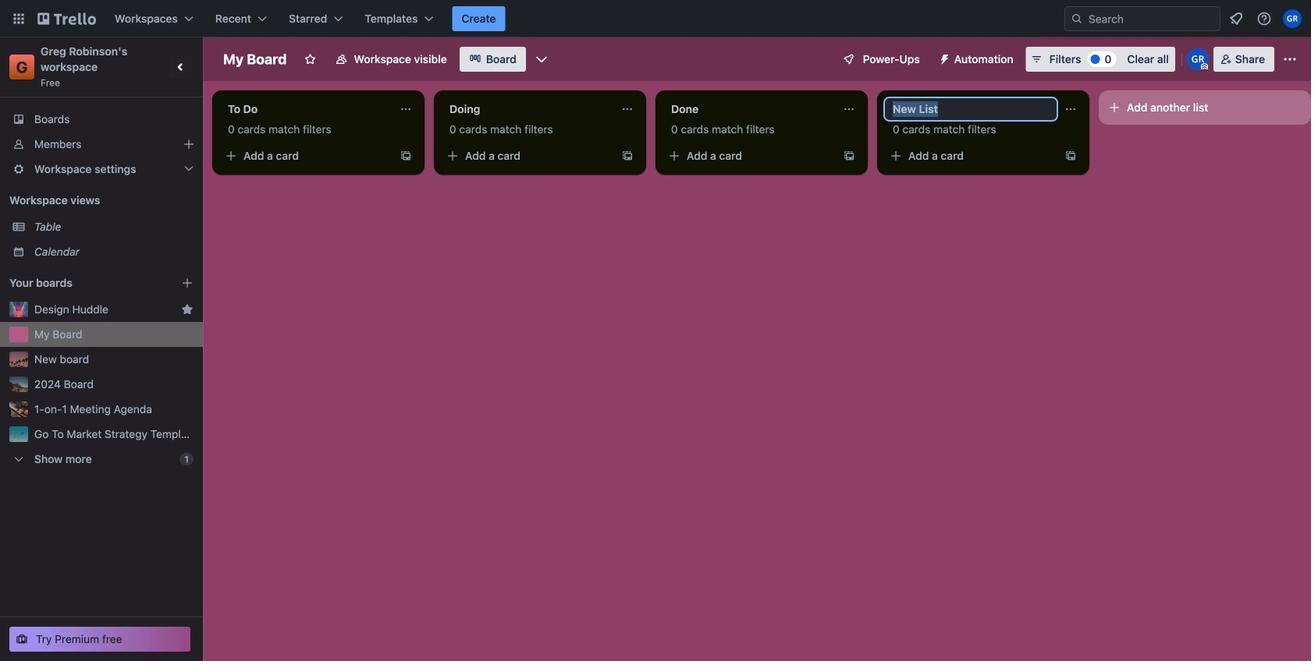 Task type: locate. For each thing, give the bounding box(es) containing it.
Board name text field
[[215, 47, 295, 72]]

1 horizontal spatial create from template… image
[[621, 150, 634, 162]]

greg robinson (gregrobinson96) image
[[1283, 9, 1302, 28], [1187, 48, 1209, 70]]

create from template… image
[[843, 150, 855, 162], [1064, 150, 1077, 162]]

None text field
[[219, 97, 393, 122]]

1 vertical spatial greg robinson (gregrobinson96) image
[[1187, 48, 1209, 70]]

1 create from template… image from the left
[[400, 150, 412, 162]]

1 create from template… image from the left
[[843, 150, 855, 162]]

0 horizontal spatial create from template… image
[[843, 150, 855, 162]]

this member is an admin of this board. image
[[1201, 63, 1208, 70]]

sm image
[[932, 47, 954, 69]]

greg robinson (gregrobinson96) image down search field
[[1187, 48, 1209, 70]]

1 horizontal spatial create from template… image
[[1064, 150, 1077, 162]]

greg robinson (gregrobinson96) image right the open information menu image
[[1283, 9, 1302, 28]]

None text field
[[440, 97, 615, 122], [662, 97, 837, 122], [440, 97, 615, 122], [662, 97, 837, 122]]

1 horizontal spatial greg robinson (gregrobinson96) image
[[1283, 9, 1302, 28]]

0 horizontal spatial create from template… image
[[400, 150, 412, 162]]

add board image
[[181, 277, 194, 290]]

your boards with 7 items element
[[9, 274, 158, 293]]

Search field
[[1083, 8, 1220, 30]]

create from template… image
[[400, 150, 412, 162], [621, 150, 634, 162]]

customize views image
[[534, 52, 549, 67]]

show menu image
[[1282, 52, 1298, 67]]

2 create from template… image from the left
[[621, 150, 634, 162]]

open information menu image
[[1256, 11, 1272, 27]]



Task type: vqa. For each thing, say whether or not it's contained in the screenshot.
1st Create from template… image from right
yes



Task type: describe. For each thing, give the bounding box(es) containing it.
0 notifications image
[[1227, 9, 1246, 28]]

0 horizontal spatial greg robinson (gregrobinson96) image
[[1187, 48, 1209, 70]]

search image
[[1071, 12, 1083, 25]]

0 vertical spatial greg robinson (gregrobinson96) image
[[1283, 9, 1302, 28]]

starred icon image
[[181, 304, 194, 316]]

star or unstar board image
[[304, 53, 316, 66]]

workspace navigation collapse icon image
[[170, 56, 192, 78]]

New List text field
[[883, 97, 1058, 122]]

primary element
[[0, 0, 1311, 37]]

2 create from template… image from the left
[[1064, 150, 1077, 162]]

back to home image
[[37, 6, 96, 31]]



